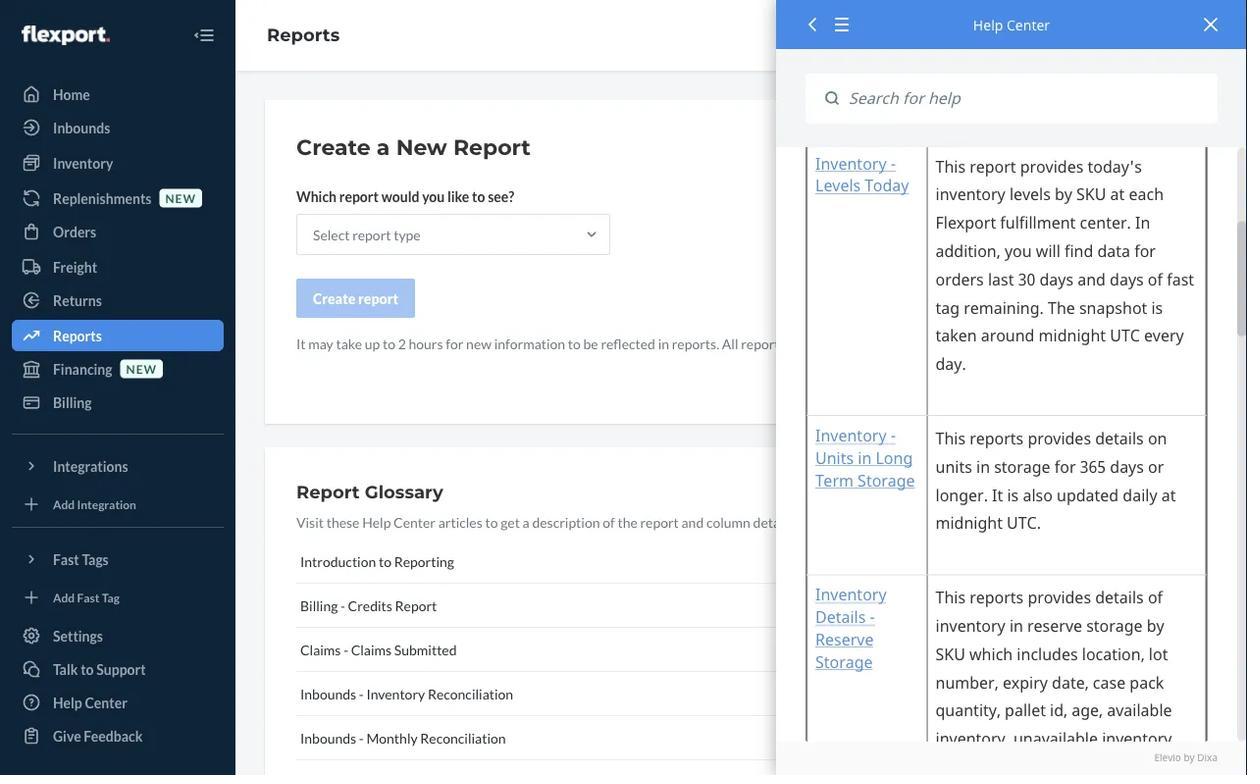 Task type: locate. For each thing, give the bounding box(es) containing it.
create inside create report button
[[313, 290, 356, 307]]

1 vertical spatial reports
[[53, 327, 102, 344]]

0 horizontal spatial reports
[[53, 327, 102, 344]]

home link
[[12, 79, 224, 110]]

0 horizontal spatial help
[[53, 695, 82, 711]]

2 in from the left
[[870, 335, 881, 352]]

help center
[[974, 15, 1051, 34], [53, 695, 128, 711]]

new right for on the top left of the page
[[466, 335, 492, 352]]

0 horizontal spatial reports link
[[12, 320, 224, 352]]

new for financing
[[126, 362, 157, 376]]

inbounds left monthly
[[300, 730, 357, 747]]

universal
[[884, 335, 941, 352]]

2 horizontal spatial center
[[1007, 15, 1051, 34]]

new for replenishments
[[165, 191, 196, 205]]

report left type
[[353, 226, 391, 243]]

to
[[472, 188, 485, 205], [383, 335, 396, 352], [568, 335, 581, 352], [485, 514, 498, 531], [379, 553, 392, 570], [81, 661, 94, 678]]

fast left tags
[[53, 551, 79, 568]]

claims down the credits
[[351, 642, 392, 658]]

report
[[339, 188, 379, 205], [353, 226, 391, 243], [358, 290, 399, 307], [741, 335, 780, 352], [641, 514, 679, 531]]

claims
[[300, 642, 341, 658], [351, 642, 392, 658]]

inventory
[[53, 155, 113, 171], [367, 686, 425, 703]]

home
[[53, 86, 90, 103]]

a right get
[[523, 514, 530, 531]]

2 vertical spatial help
[[53, 695, 82, 711]]

integrations button
[[12, 451, 224, 482]]

center down glossary
[[394, 514, 436, 531]]

inbounds down claims - claims submitted
[[300, 686, 357, 703]]

in
[[658, 335, 670, 352], [870, 335, 881, 352]]

0 vertical spatial report
[[454, 134, 531, 161]]

1 horizontal spatial billing
[[300, 597, 338, 614]]

add fast tag
[[53, 591, 120, 605]]

report inside billing - credits report button
[[395, 597, 437, 614]]

for
[[446, 335, 464, 352]]

- left monthly
[[359, 730, 364, 747]]

visit
[[297, 514, 324, 531]]

- down claims - claims submitted
[[359, 686, 364, 703]]

financing
[[53, 361, 112, 378]]

1 vertical spatial help center
[[53, 695, 128, 711]]

help center inside 'link'
[[53, 695, 128, 711]]

2 horizontal spatial help
[[974, 15, 1004, 34]]

help down report glossary
[[362, 514, 391, 531]]

inbounds inside inbounds link
[[53, 119, 110, 136]]

claims down billing - credits report
[[300, 642, 341, 658]]

1 claims from the left
[[300, 642, 341, 658]]

1 vertical spatial billing
[[300, 597, 338, 614]]

billing inside button
[[300, 597, 338, 614]]

1 vertical spatial a
[[523, 514, 530, 531]]

create up may
[[313, 290, 356, 307]]

integration
[[77, 497, 136, 511]]

new
[[165, 191, 196, 205], [466, 335, 492, 352], [126, 362, 157, 376]]

1 horizontal spatial inventory
[[367, 686, 425, 703]]

billing link
[[12, 387, 224, 418]]

talk
[[53, 661, 78, 678]]

inbounds inside inbounds - inventory reconciliation button
[[300, 686, 357, 703]]

help up give at the left
[[53, 695, 82, 711]]

2 vertical spatial inbounds
[[300, 730, 357, 747]]

2 horizontal spatial report
[[454, 134, 531, 161]]

1 vertical spatial reports link
[[12, 320, 224, 352]]

0 horizontal spatial a
[[377, 134, 390, 161]]

visit these help center articles to get a description of the report and column details.
[[297, 514, 797, 531]]

0 vertical spatial create
[[297, 134, 371, 161]]

help up search search field
[[974, 15, 1004, 34]]

inventory up replenishments
[[53, 155, 113, 171]]

billing
[[53, 394, 92, 411], [300, 597, 338, 614]]

report inside button
[[358, 290, 399, 307]]

center
[[1007, 15, 1051, 34], [394, 514, 436, 531], [85, 695, 128, 711]]

0 vertical spatial reports
[[267, 24, 340, 46]]

introduction to reporting button
[[297, 540, 1187, 584]]

integrations
[[53, 458, 128, 475]]

returns link
[[12, 285, 224, 316]]

report for billing - credits report
[[395, 597, 437, 614]]

elevio by dixa link
[[806, 752, 1218, 766]]

and
[[682, 514, 704, 531]]

0 horizontal spatial billing
[[53, 394, 92, 411]]

talk to support
[[53, 661, 146, 678]]

add up the settings
[[53, 591, 75, 605]]

0 vertical spatial new
[[165, 191, 196, 205]]

2 horizontal spatial new
[[466, 335, 492, 352]]

reconciliation inside inbounds - monthly reconciliation button
[[421, 730, 506, 747]]

settings link
[[12, 621, 224, 652]]

billing down the introduction
[[300, 597, 338, 614]]

0 horizontal spatial in
[[658, 335, 670, 352]]

reflected
[[601, 335, 656, 352]]

reconciliation
[[428, 686, 514, 703], [421, 730, 506, 747]]

2 vertical spatial center
[[85, 695, 128, 711]]

report for which
[[339, 188, 379, 205]]

create up which
[[297, 134, 371, 161]]

help inside 'link'
[[53, 695, 82, 711]]

to right like at the left top of the page
[[472, 188, 485, 205]]

inbounds - monthly reconciliation
[[300, 730, 506, 747]]

report up select report type
[[339, 188, 379, 205]]

2 vertical spatial report
[[395, 597, 437, 614]]

reconciliation right monthly
[[421, 730, 506, 747]]

1 vertical spatial reconciliation
[[421, 730, 506, 747]]

which report would you like to see?
[[297, 188, 515, 205]]

center up search search field
[[1007, 15, 1051, 34]]

a left new
[[377, 134, 390, 161]]

time
[[783, 335, 810, 352]]

billing inside 'link'
[[53, 394, 92, 411]]

help center up search search field
[[974, 15, 1051, 34]]

these
[[327, 514, 360, 531]]

to left get
[[485, 514, 498, 531]]

- down billing - credits report
[[344, 642, 349, 658]]

reconciliation down submitted
[[428, 686, 514, 703]]

a
[[377, 134, 390, 161], [523, 514, 530, 531]]

settings
[[53, 628, 103, 645]]

1 horizontal spatial report
[[395, 597, 437, 614]]

details.
[[754, 514, 797, 531]]

2 add from the top
[[53, 591, 75, 605]]

fast tags button
[[12, 544, 224, 575]]

report down reporting
[[395, 597, 437, 614]]

1 vertical spatial inbounds
[[300, 686, 357, 703]]

new up billing 'link'
[[126, 362, 157, 376]]

1 vertical spatial add
[[53, 591, 75, 605]]

-
[[341, 597, 346, 614], [344, 642, 349, 658], [359, 686, 364, 703], [359, 730, 364, 747]]

0 horizontal spatial claims
[[300, 642, 341, 658]]

0 vertical spatial add
[[53, 497, 75, 511]]

0 vertical spatial fast
[[53, 551, 79, 568]]

inbounds for inbounds - monthly reconciliation
[[300, 730, 357, 747]]

help center up give feedback
[[53, 695, 128, 711]]

1 vertical spatial new
[[466, 335, 492, 352]]

add left integration
[[53, 497, 75, 511]]

- for claims
[[344, 642, 349, 658]]

fast left tag
[[77, 591, 100, 605]]

1 horizontal spatial in
[[870, 335, 881, 352]]

1 horizontal spatial claims
[[351, 642, 392, 658]]

reports.
[[672, 335, 720, 352]]

1 horizontal spatial a
[[523, 514, 530, 531]]

introduction to reporting
[[300, 553, 455, 570]]

reports
[[267, 24, 340, 46], [53, 327, 102, 344]]

to left be
[[568, 335, 581, 352]]

0 horizontal spatial new
[[126, 362, 157, 376]]

returns
[[53, 292, 102, 309]]

- left the credits
[[341, 597, 346, 614]]

reconciliation inside inbounds - inventory reconciliation button
[[428, 686, 514, 703]]

billing down financing on the top left of page
[[53, 394, 92, 411]]

1 add from the top
[[53, 497, 75, 511]]

0 vertical spatial reconciliation
[[428, 686, 514, 703]]

billing for billing
[[53, 394, 92, 411]]

1 vertical spatial help
[[362, 514, 391, 531]]

to right talk
[[81, 661, 94, 678]]

center down the 'talk to support'
[[85, 695, 128, 711]]

add
[[53, 497, 75, 511], [53, 591, 75, 605]]

freight link
[[12, 251, 224, 283]]

1 horizontal spatial reports link
[[267, 24, 340, 46]]

hours
[[409, 335, 443, 352]]

reports link
[[267, 24, 340, 46], [12, 320, 224, 352]]

get
[[501, 514, 520, 531]]

0 vertical spatial help center
[[974, 15, 1051, 34]]

reconciliation for inbounds - monthly reconciliation
[[421, 730, 506, 747]]

feedback
[[84, 728, 143, 745]]

inbounds down home
[[53, 119, 110, 136]]

report up these
[[297, 481, 360, 503]]

inbounds inside inbounds - monthly reconciliation button
[[300, 730, 357, 747]]

create report
[[313, 290, 399, 307]]

0 vertical spatial billing
[[53, 394, 92, 411]]

report up up
[[358, 290, 399, 307]]

would
[[382, 188, 420, 205]]

inbounds - inventory reconciliation button
[[297, 673, 1187, 717]]

tags
[[82, 551, 109, 568]]

all
[[722, 335, 739, 352]]

inbounds - inventory reconciliation
[[300, 686, 514, 703]]

1 vertical spatial fast
[[77, 591, 100, 605]]

inbounds
[[53, 119, 110, 136], [300, 686, 357, 703], [300, 730, 357, 747]]

1 horizontal spatial new
[[165, 191, 196, 205]]

1 horizontal spatial center
[[394, 514, 436, 531]]

1 horizontal spatial help
[[362, 514, 391, 531]]

select report type
[[313, 226, 421, 243]]

0 vertical spatial inbounds
[[53, 119, 110, 136]]

0 horizontal spatial help center
[[53, 695, 128, 711]]

report
[[454, 134, 531, 161], [297, 481, 360, 503], [395, 597, 437, 614]]

0 vertical spatial a
[[377, 134, 390, 161]]

0 horizontal spatial report
[[297, 481, 360, 503]]

create a new report
[[297, 134, 531, 161]]

new
[[396, 134, 447, 161]]

0 horizontal spatial center
[[85, 695, 128, 711]]

to left 2
[[383, 335, 396, 352]]

monthly
[[367, 730, 418, 747]]

1 vertical spatial center
[[394, 514, 436, 531]]

credits
[[348, 597, 393, 614]]

1 in from the left
[[658, 335, 670, 352]]

give feedback
[[53, 728, 143, 745]]

to left reporting
[[379, 553, 392, 570]]

0 horizontal spatial inventory
[[53, 155, 113, 171]]

be
[[584, 335, 599, 352]]

billing for billing - credits report
[[300, 597, 338, 614]]

in right are
[[870, 335, 881, 352]]

new up 'orders' link
[[165, 191, 196, 205]]

1 vertical spatial inventory
[[367, 686, 425, 703]]

in left reports.
[[658, 335, 670, 352]]

report up see?
[[454, 134, 531, 161]]

2 vertical spatial new
[[126, 362, 157, 376]]

to inside button
[[81, 661, 94, 678]]

dixa
[[1198, 752, 1218, 765]]

1 vertical spatial create
[[313, 290, 356, 307]]

inventory up monthly
[[367, 686, 425, 703]]

to inside "button"
[[379, 553, 392, 570]]



Task type: vqa. For each thing, say whether or not it's contained in the screenshot.
"Open Notifications" icon
no



Task type: describe. For each thing, give the bounding box(es) containing it.
add for add integration
[[53, 497, 75, 511]]

- for inventory
[[359, 686, 364, 703]]

claims - claims submitted
[[300, 642, 457, 658]]

which
[[297, 188, 337, 205]]

may
[[309, 335, 334, 352]]

inbounds - monthly reconciliation button
[[297, 717, 1187, 761]]

inventory link
[[12, 147, 224, 179]]

inbounds for inbounds
[[53, 119, 110, 136]]

help center link
[[12, 687, 224, 719]]

create for create report
[[313, 290, 356, 307]]

- for monthly
[[359, 730, 364, 747]]

the
[[618, 514, 638, 531]]

flexport logo image
[[22, 26, 110, 45]]

1 horizontal spatial reports
[[267, 24, 340, 46]]

it
[[297, 335, 306, 352]]

give
[[53, 728, 81, 745]]

billing - credits report button
[[297, 584, 1187, 628]]

reconciliation for inbounds - inventory reconciliation
[[428, 686, 514, 703]]

it may take up to 2 hours for new information to be reflected in reports. all report time fields are in universal time (utc).
[[297, 335, 1014, 352]]

freight
[[53, 259, 97, 275]]

are
[[847, 335, 867, 352]]

time
[[944, 335, 974, 352]]

report for select
[[353, 226, 391, 243]]

select
[[313, 226, 350, 243]]

create report button
[[297, 279, 415, 318]]

Search search field
[[839, 74, 1218, 123]]

reporting
[[394, 553, 455, 570]]

introduction
[[300, 553, 376, 570]]

create for create a new report
[[297, 134, 371, 161]]

talk to support button
[[12, 654, 224, 685]]

close navigation image
[[192, 24, 216, 47]]

2
[[398, 335, 406, 352]]

report right all
[[741, 335, 780, 352]]

0 vertical spatial inventory
[[53, 155, 113, 171]]

like
[[448, 188, 470, 205]]

take
[[336, 335, 362, 352]]

inbounds for inbounds - inventory reconciliation
[[300, 686, 357, 703]]

fast inside dropdown button
[[53, 551, 79, 568]]

claims - claims submitted button
[[297, 628, 1187, 673]]

information
[[495, 335, 566, 352]]

center inside 'link'
[[85, 695, 128, 711]]

orders
[[53, 223, 96, 240]]

0 vertical spatial help
[[974, 15, 1004, 34]]

add integration link
[[12, 490, 224, 519]]

add fast tag link
[[12, 583, 224, 613]]

(utc).
[[976, 335, 1014, 352]]

report right the
[[641, 514, 679, 531]]

report for create
[[358, 290, 399, 307]]

0 vertical spatial center
[[1007, 15, 1051, 34]]

of
[[603, 514, 615, 531]]

tag
[[102, 591, 120, 605]]

give feedback button
[[12, 721, 224, 752]]

fields
[[813, 335, 845, 352]]

- for credits
[[341, 597, 346, 614]]

you
[[422, 188, 445, 205]]

by
[[1185, 752, 1196, 765]]

elevio by dixa
[[1155, 752, 1218, 765]]

submitted
[[395, 642, 457, 658]]

column
[[707, 514, 751, 531]]

orders link
[[12, 216, 224, 247]]

see?
[[488, 188, 515, 205]]

up
[[365, 335, 380, 352]]

elevio
[[1155, 752, 1182, 765]]

2 claims from the left
[[351, 642, 392, 658]]

inbounds link
[[12, 112, 224, 143]]

add for add fast tag
[[53, 591, 75, 605]]

fast tags
[[53, 551, 109, 568]]

articles
[[439, 514, 483, 531]]

support
[[96, 661, 146, 678]]

description
[[533, 514, 600, 531]]

0 vertical spatial reports link
[[267, 24, 340, 46]]

replenishments
[[53, 190, 152, 207]]

report glossary
[[297, 481, 444, 503]]

1 vertical spatial report
[[297, 481, 360, 503]]

inventory inside button
[[367, 686, 425, 703]]

add integration
[[53, 497, 136, 511]]

type
[[394, 226, 421, 243]]

1 horizontal spatial help center
[[974, 15, 1051, 34]]

glossary
[[365, 481, 444, 503]]

report for create a new report
[[454, 134, 531, 161]]

billing - credits report
[[300, 597, 437, 614]]



